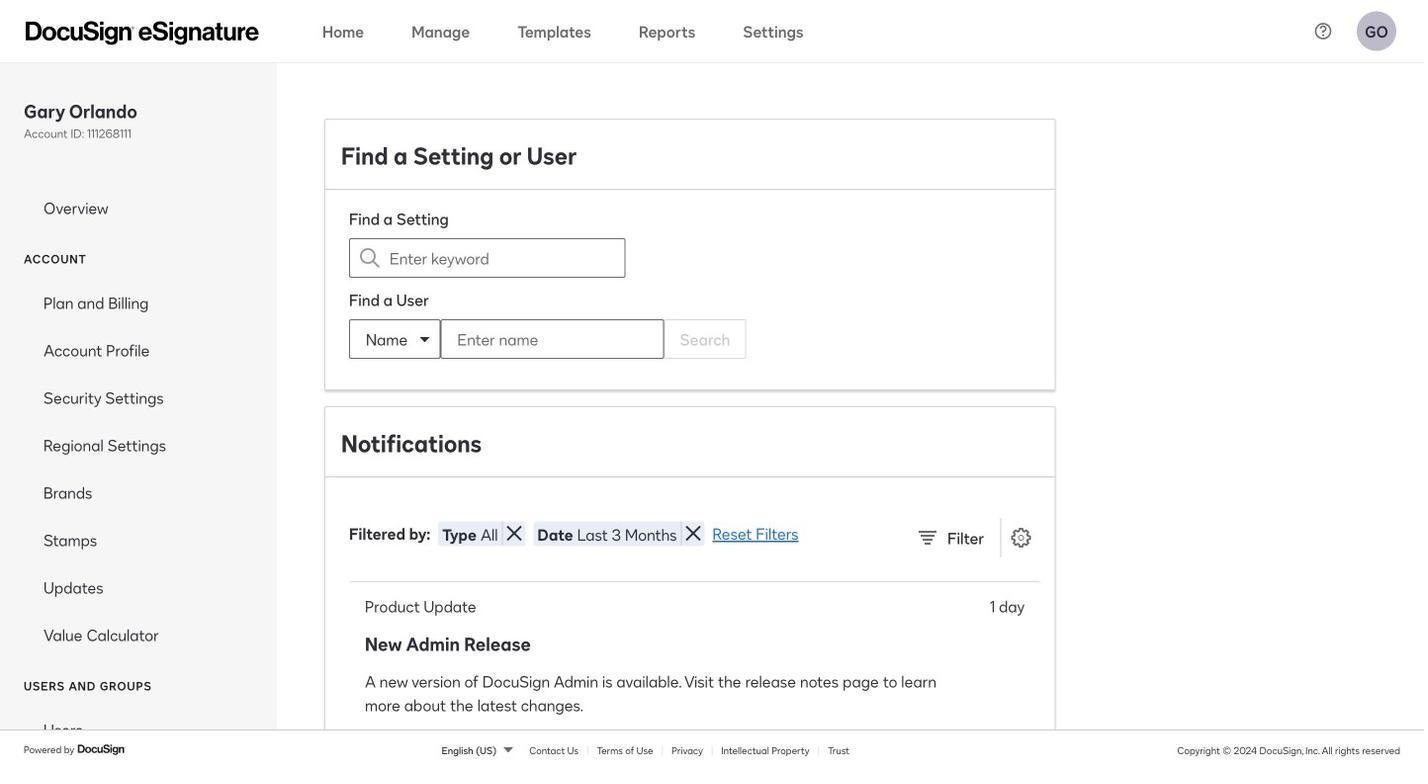 Task type: locate. For each thing, give the bounding box(es) containing it.
docusign image
[[77, 742, 127, 758]]

docusign admin image
[[26, 21, 259, 45]]



Task type: vqa. For each thing, say whether or not it's contained in the screenshot.
search text field
no



Task type: describe. For each thing, give the bounding box(es) containing it.
Enter keyword text field
[[390, 239, 585, 277]]

account element
[[0, 279, 277, 659]]

Enter name text field
[[442, 321, 624, 358]]



